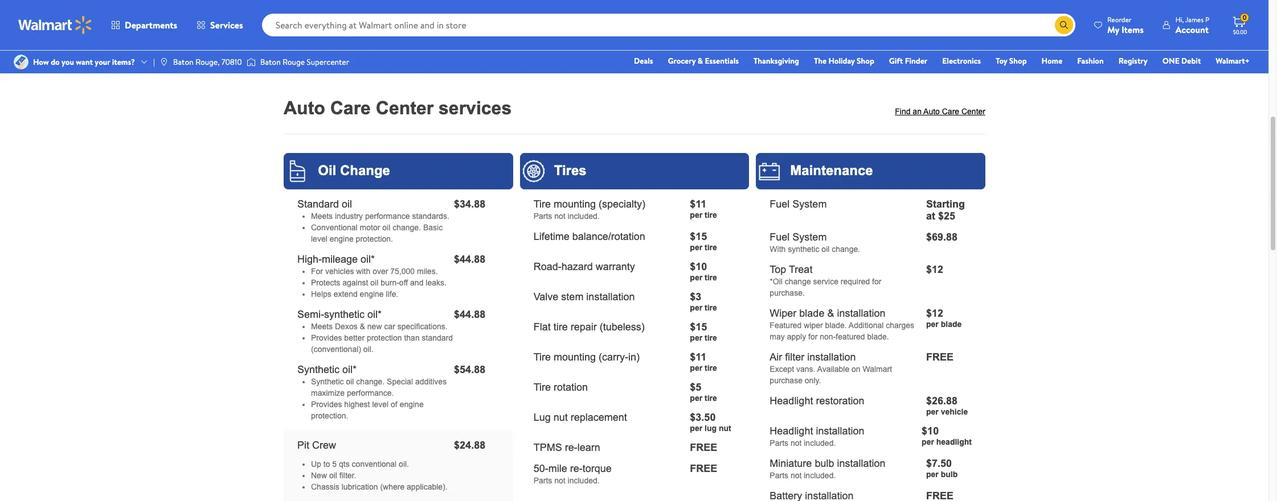 Task type: locate. For each thing, give the bounding box(es) containing it.
terms
[[592, 11, 618, 25]]

baton left rouge
[[260, 56, 281, 68]]

0 horizontal spatial baton
[[173, 56, 194, 68]]

electronics link
[[937, 55, 986, 67]]

Walmart Site-Wide search field
[[262, 14, 1076, 36]]

1 horizontal spatial shop
[[1010, 55, 1027, 67]]

account
[[1176, 23, 1209, 36]]

 image for baton rouge, 70810
[[159, 58, 169, 67]]

see terms link
[[573, 11, 618, 25]]

supercenter
[[307, 56, 349, 68]]

2 baton from the left
[[260, 56, 281, 68]]

baton left the rouge,
[[173, 56, 194, 68]]

debit
[[1182, 55, 1201, 67]]

home
[[1042, 55, 1063, 67]]

toy
[[996, 55, 1008, 67]]

baton for baton rouge supercenter
[[260, 56, 281, 68]]

0 horizontal spatial  image
[[14, 55, 28, 70]]

grocery & essentials link
[[663, 55, 744, 67]]

registry link
[[1114, 55, 1153, 67]]

toy shop link
[[991, 55, 1032, 67]]

the holiday shop link
[[809, 55, 880, 67]]

reorder
[[1108, 15, 1132, 24]]

free tire repair & warranty image
[[293, 0, 976, 52]]

walmart+
[[1216, 55, 1250, 67]]

your
[[95, 56, 110, 68]]

gift
[[889, 55, 903, 67]]

 image right 70810 on the top left
[[247, 56, 256, 68]]

shop
[[857, 55, 874, 67], [1010, 55, 1027, 67]]

walmart image
[[18, 16, 92, 34]]

1 horizontal spatial baton
[[260, 56, 281, 68]]

gift finder
[[889, 55, 928, 67]]

do
[[51, 56, 60, 68]]

the
[[814, 55, 827, 67]]

2 shop from the left
[[1010, 55, 1027, 67]]

|
[[153, 56, 155, 68]]

baton for baton rouge, 70810
[[173, 56, 194, 68]]

hi, james p account
[[1176, 15, 1210, 36]]

$0.00
[[1233, 28, 1247, 36]]

james
[[1186, 15, 1204, 24]]

 image
[[14, 55, 28, 70], [247, 56, 256, 68], [159, 58, 169, 67]]

0 horizontal spatial shop
[[857, 55, 874, 67]]

baton rouge supercenter
[[260, 56, 349, 68]]

 image left how
[[14, 55, 28, 70]]

2 horizontal spatial  image
[[247, 56, 256, 68]]

70810
[[222, 56, 242, 68]]

baton
[[173, 56, 194, 68], [260, 56, 281, 68]]

shop right toy
[[1010, 55, 1027, 67]]

thanksgiving link
[[749, 55, 804, 67]]

1 horizontal spatial  image
[[159, 58, 169, 67]]

learn more
[[645, 11, 696, 25]]

walmart+ link
[[1211, 55, 1255, 67]]

p
[[1206, 15, 1210, 24]]

 image right the |
[[159, 58, 169, 67]]

toy shop
[[996, 55, 1027, 67]]

 image for baton rouge supercenter
[[247, 56, 256, 68]]

see terms
[[573, 11, 618, 25]]

see
[[573, 11, 590, 25]]

grocery
[[668, 55, 696, 67]]

shop right 'holiday'
[[857, 55, 874, 67]]

one
[[1163, 55, 1180, 67]]

services button
[[187, 11, 253, 39]]

finder
[[905, 55, 928, 67]]

1 baton from the left
[[173, 56, 194, 68]]

my
[[1108, 23, 1120, 36]]

how
[[33, 56, 49, 68]]

you
[[62, 56, 74, 68]]



Task type: describe. For each thing, give the bounding box(es) containing it.
rouge,
[[196, 56, 220, 68]]

one debit
[[1163, 55, 1201, 67]]

1 shop from the left
[[857, 55, 874, 67]]

one debit link
[[1158, 55, 1206, 67]]

grocery & essentials
[[668, 55, 739, 67]]

essentials
[[705, 55, 739, 67]]

home link
[[1037, 55, 1068, 67]]

services
[[210, 19, 243, 31]]

&
[[698, 55, 703, 67]]

rouge
[[283, 56, 305, 68]]

gift finder link
[[884, 55, 933, 67]]

0 $0.00
[[1233, 13, 1247, 36]]

departments button
[[101, 11, 187, 39]]

items
[[1122, 23, 1144, 36]]

deals link
[[629, 55, 658, 67]]

fashion link
[[1072, 55, 1109, 67]]

search icon image
[[1060, 21, 1069, 30]]

fashion
[[1078, 55, 1104, 67]]

electronics
[[943, 55, 981, 67]]

registry
[[1119, 55, 1148, 67]]

items?
[[112, 56, 135, 68]]

reorder my items
[[1108, 15, 1144, 36]]

more
[[672, 11, 696, 25]]

Search search field
[[262, 14, 1076, 36]]

how do you want your items?
[[33, 56, 135, 68]]

holiday
[[829, 55, 855, 67]]

thanksgiving
[[754, 55, 799, 67]]

hi,
[[1176, 15, 1184, 24]]

 image for how do you want your items?
[[14, 55, 28, 70]]

learn more link
[[645, 11, 696, 25]]

baton rouge, 70810
[[173, 56, 242, 68]]

want
[[76, 56, 93, 68]]

learn
[[645, 11, 670, 25]]

the holiday shop
[[814, 55, 874, 67]]

deals
[[634, 55, 653, 67]]

departments
[[125, 19, 177, 31]]

0
[[1243, 13, 1247, 22]]



Task type: vqa. For each thing, say whether or not it's contained in the screenshot.
Baton
yes



